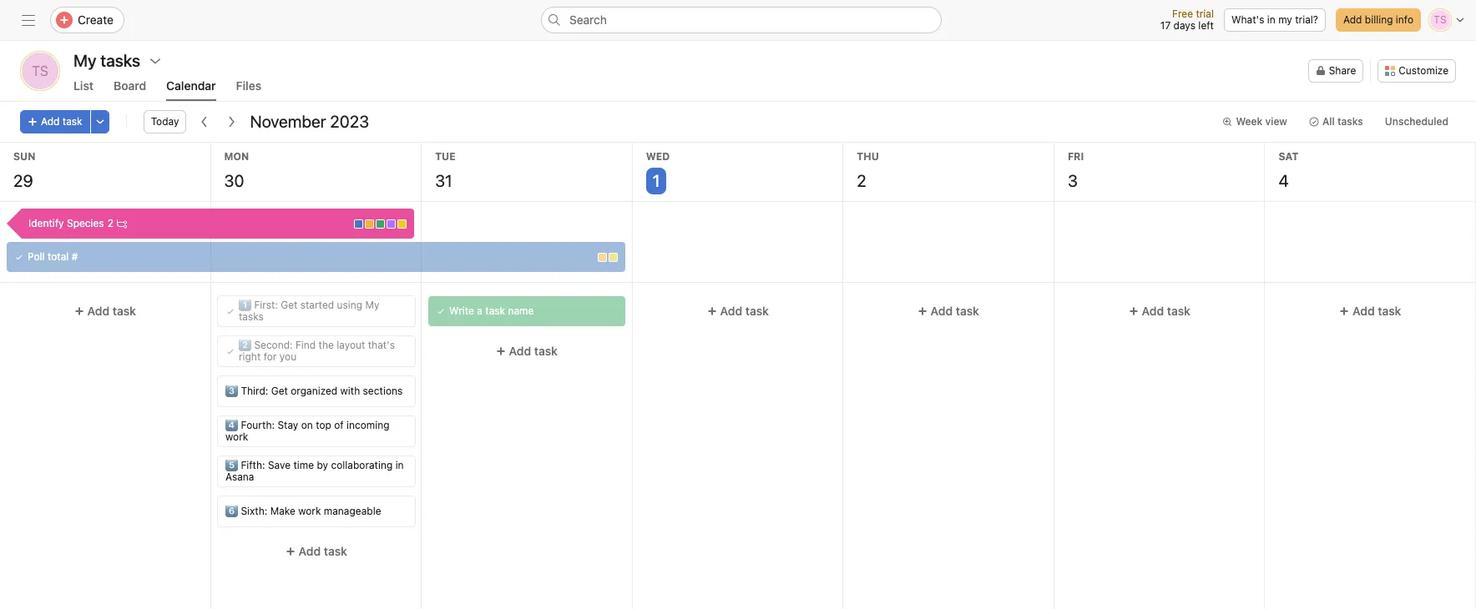 Task type: locate. For each thing, give the bounding box(es) containing it.
add billing info button
[[1336, 8, 1421, 32]]

files link
[[236, 78, 261, 101]]

november 2023
[[250, 112, 369, 131]]

list
[[73, 78, 93, 93]]

31
[[435, 171, 452, 190]]

1 vertical spatial tasks
[[238, 311, 263, 323]]

2️⃣
[[238, 339, 251, 351]]

in
[[1267, 13, 1276, 26], [395, 459, 403, 472]]

2️⃣ second: find the layout that's right for you
[[238, 339, 395, 363]]

0 horizontal spatial 2
[[107, 217, 113, 230]]

that's
[[368, 339, 395, 351]]

3
[[1068, 171, 1078, 190]]

work right make
[[298, 505, 321, 518]]

in inside 5️⃣ fifth: save time by collaborating in asana
[[395, 459, 403, 472]]

next week image
[[225, 115, 238, 129]]

1 horizontal spatial work
[[298, 505, 321, 518]]

work up 5️⃣
[[225, 431, 248, 443]]

ts button
[[20, 51, 60, 91]]

1 vertical spatial in
[[395, 459, 403, 472]]

1️⃣ first: get started using my tasks
[[238, 299, 379, 323]]

5️⃣
[[225, 459, 238, 472]]

get for organized
[[271, 385, 288, 397]]

6️⃣
[[225, 505, 238, 518]]

1 vertical spatial work
[[298, 505, 321, 518]]

today button
[[143, 110, 187, 134]]

1
[[653, 171, 660, 190]]

0 horizontal spatial tasks
[[238, 311, 263, 323]]

0 vertical spatial work
[[225, 431, 248, 443]]

work
[[225, 431, 248, 443], [298, 505, 321, 518]]

ts
[[32, 63, 48, 78]]

1 horizontal spatial in
[[1267, 13, 1276, 26]]

manageable
[[323, 505, 381, 518]]

#
[[72, 250, 78, 263]]

info
[[1396, 13, 1413, 26]]

mon 30
[[224, 150, 249, 190]]

1 vertical spatial 2
[[107, 217, 113, 230]]

my
[[365, 299, 379, 311]]

sections
[[362, 385, 402, 397]]

1 vertical spatial get
[[271, 385, 288, 397]]

trial
[[1196, 8, 1214, 20]]

add task button
[[20, 110, 90, 134], [7, 296, 203, 326], [639, 296, 836, 326], [850, 296, 1047, 326], [1061, 296, 1258, 326], [1272, 296, 1469, 326], [428, 336, 625, 367], [218, 537, 414, 567]]

what's in my trial?
[[1231, 13, 1318, 26]]

with
[[340, 385, 360, 397]]

wed 1
[[646, 150, 670, 190]]

search
[[569, 13, 607, 27]]

0 horizontal spatial in
[[395, 459, 403, 472]]

sat 4
[[1279, 150, 1299, 190]]

files
[[236, 78, 261, 93]]

board link
[[114, 78, 146, 101]]

poll total #
[[28, 250, 78, 263]]

create button
[[50, 7, 124, 33]]

view
[[1265, 115, 1287, 128]]

the
[[318, 339, 333, 351]]

get right first:
[[280, 299, 297, 311]]

using
[[337, 299, 362, 311]]

get for started
[[280, 299, 297, 311]]

what's in my trial? button
[[1224, 8, 1326, 32]]

tasks up 2️⃣
[[238, 311, 263, 323]]

4️⃣
[[225, 419, 238, 432]]

list link
[[73, 78, 93, 101]]

0 vertical spatial get
[[280, 299, 297, 311]]

all tasks button
[[1302, 110, 1371, 134]]

0 horizontal spatial work
[[225, 431, 248, 443]]

2023
[[330, 112, 369, 131]]

in right collaborating
[[395, 459, 403, 472]]

2 left leftcount icon
[[107, 217, 113, 230]]

share button
[[1308, 59, 1364, 83]]

2 down thu
[[857, 171, 866, 190]]

2
[[857, 171, 866, 190], [107, 217, 113, 230]]

0 vertical spatial in
[[1267, 13, 1276, 26]]

0 vertical spatial tasks
[[1337, 115, 1363, 128]]

4️⃣ fourth: stay on top of incoming work
[[225, 419, 389, 443]]

in left my
[[1267, 13, 1276, 26]]

started
[[300, 299, 334, 311]]

stay
[[277, 419, 298, 432]]

get inside 1️⃣ first: get started using my tasks
[[280, 299, 297, 311]]

tasks right all
[[1337, 115, 1363, 128]]

unscheduled
[[1385, 115, 1449, 128]]

total
[[48, 250, 69, 263]]

sat
[[1279, 150, 1299, 163]]

identify
[[28, 217, 64, 230]]

left
[[1198, 19, 1214, 32]]

1 horizontal spatial tasks
[[1337, 115, 1363, 128]]

today
[[151, 115, 179, 128]]

add
[[1343, 13, 1362, 26], [41, 115, 60, 128], [87, 304, 109, 318], [720, 304, 742, 318], [931, 304, 953, 318], [1142, 304, 1164, 318], [1353, 304, 1375, 318], [509, 344, 531, 358], [298, 544, 320, 559]]

add task
[[41, 115, 82, 128], [87, 304, 136, 318], [720, 304, 769, 318], [931, 304, 979, 318], [1142, 304, 1190, 318], [1353, 304, 1402, 318], [509, 344, 558, 358], [298, 544, 347, 559]]

billing
[[1365, 13, 1393, 26]]

for
[[263, 351, 276, 363]]

third:
[[240, 385, 268, 397]]

1 horizontal spatial 2
[[857, 171, 866, 190]]

get right third:
[[271, 385, 288, 397]]

in inside button
[[1267, 13, 1276, 26]]

0 vertical spatial 2
[[857, 171, 866, 190]]

add inside add billing info button
[[1343, 13, 1362, 26]]

task
[[62, 115, 82, 128], [113, 304, 136, 318], [745, 304, 769, 318], [956, 304, 979, 318], [1167, 304, 1190, 318], [1378, 304, 1402, 318], [485, 305, 505, 317], [534, 344, 558, 358], [323, 544, 347, 559]]

thu
[[857, 150, 879, 163]]

first:
[[254, 299, 278, 311]]

add billing info
[[1343, 13, 1413, 26]]

free trial 17 days left
[[1160, 8, 1214, 32]]

tue 31
[[435, 150, 456, 190]]

work inside 4️⃣ fourth: stay on top of incoming work
[[225, 431, 248, 443]]

get
[[280, 299, 297, 311], [271, 385, 288, 397]]



Task type: vqa. For each thing, say whether or not it's contained in the screenshot.
'8'
no



Task type: describe. For each thing, give the bounding box(es) containing it.
days
[[1173, 19, 1196, 32]]

customize
[[1399, 64, 1449, 77]]

my
[[1278, 13, 1292, 26]]

second:
[[254, 339, 292, 351]]

6️⃣ sixth: make work manageable
[[225, 505, 381, 518]]

17
[[1160, 19, 1171, 32]]

calendar
[[166, 78, 216, 93]]

find
[[295, 339, 315, 351]]

week
[[1236, 115, 1263, 128]]

collaborating
[[331, 459, 392, 472]]

free
[[1172, 8, 1193, 20]]

5️⃣ fifth: save time by collaborating in asana
[[225, 459, 403, 483]]

right
[[238, 351, 260, 363]]

fifth:
[[240, 459, 265, 472]]

identify species
[[28, 217, 104, 230]]

expand sidebar image
[[22, 13, 35, 27]]

tasks inside dropdown button
[[1337, 115, 1363, 128]]

3️⃣
[[225, 385, 238, 397]]

write a task name
[[449, 305, 534, 317]]

save
[[268, 459, 290, 472]]

on
[[301, 419, 313, 432]]

unscheduled button
[[1377, 110, 1456, 134]]

write
[[449, 305, 474, 317]]

november
[[250, 112, 326, 131]]

30
[[224, 171, 244, 190]]

time
[[293, 459, 314, 472]]

fourth:
[[240, 419, 274, 432]]

leftcount image
[[117, 219, 127, 229]]

calendar link
[[166, 78, 216, 101]]

sun 29
[[13, 150, 35, 190]]

fri 3
[[1068, 150, 1084, 190]]

name
[[508, 305, 534, 317]]

layout
[[336, 339, 365, 351]]

2 inside the thu 2
[[857, 171, 866, 190]]

share
[[1329, 64, 1356, 77]]

incoming
[[346, 419, 389, 432]]

1️⃣
[[238, 299, 251, 311]]

week view button
[[1215, 110, 1295, 134]]

show options image
[[149, 54, 162, 68]]

board
[[114, 78, 146, 93]]

top
[[315, 419, 331, 432]]

asana
[[225, 471, 254, 483]]

create
[[78, 13, 114, 27]]

fri
[[1068, 150, 1084, 163]]

search button
[[541, 7, 942, 33]]

organized
[[290, 385, 337, 397]]

my tasks
[[73, 51, 140, 70]]

previous week image
[[198, 115, 212, 129]]

trial?
[[1295, 13, 1318, 26]]

week view
[[1236, 115, 1287, 128]]

you
[[279, 351, 296, 363]]

search list box
[[541, 7, 942, 33]]

wed
[[646, 150, 670, 163]]

4
[[1279, 171, 1289, 190]]

sun
[[13, 150, 35, 163]]

species
[[67, 217, 104, 230]]

mon
[[224, 150, 249, 163]]

more actions image
[[95, 117, 105, 127]]

what's
[[1231, 13, 1264, 26]]

all
[[1322, 115, 1335, 128]]

of
[[334, 419, 343, 432]]

thu 2
[[857, 150, 879, 190]]

sixth:
[[240, 505, 267, 518]]

poll
[[28, 250, 45, 263]]

tasks inside 1️⃣ first: get started using my tasks
[[238, 311, 263, 323]]

by
[[316, 459, 328, 472]]

make
[[270, 505, 295, 518]]

a
[[477, 305, 483, 317]]

3️⃣ third: get organized with sections
[[225, 385, 402, 397]]



